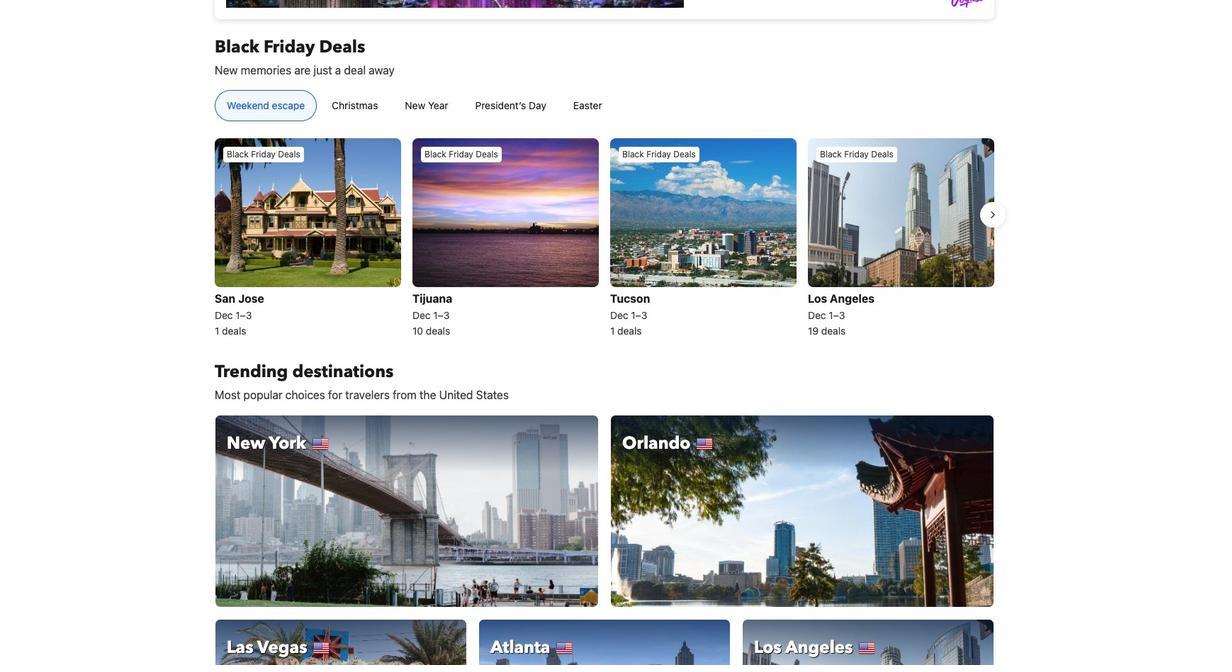 Task type: vqa. For each thing, say whether or not it's contained in the screenshot.


Task type: describe. For each thing, give the bounding box(es) containing it.
deals inside tucson dec 1–3 1 deals
[[618, 325, 642, 337]]

year
[[428, 99, 448, 111]]

easter
[[574, 99, 602, 111]]

most
[[215, 389, 241, 402]]

black friday deals for tijuana
[[425, 149, 498, 160]]

new york
[[227, 432, 306, 455]]

tucson dec 1–3 1 deals
[[610, 292, 650, 337]]

friday inside black friday deals new memories are just a deal away
[[264, 35, 315, 59]]

black friday deals new memories are just a deal away
[[215, 35, 395, 77]]

los for los angeles
[[754, 636, 782, 660]]

black inside black friday deals new memories are just a deal away
[[215, 35, 260, 59]]

angeles for los angeles
[[786, 636, 853, 660]]

destinations
[[292, 360, 394, 384]]

1 inside san jose dec 1–3 1 deals
[[215, 325, 219, 337]]

new york link
[[215, 415, 599, 608]]

choices
[[286, 389, 325, 402]]

for
[[328, 389, 343, 402]]

new for new year
[[405, 99, 426, 111]]

tucson
[[610, 292, 650, 305]]

deals inside black friday deals new memories are just a deal away
[[319, 35, 365, 59]]

trending destinations most popular choices for travelers from the united states
[[215, 360, 509, 402]]

los angeles dec 1–3 19 deals
[[808, 292, 875, 337]]

black friday deals for tucson
[[623, 149, 696, 160]]

new for new york
[[227, 432, 265, 455]]

just
[[314, 64, 332, 77]]

black friday deals for los angeles
[[820, 149, 894, 160]]

1–3 inside "tijuana dec 1–3 10 deals"
[[433, 309, 450, 321]]

black friday deals for san jose
[[227, 149, 300, 160]]

jose
[[238, 292, 264, 305]]

a
[[335, 64, 341, 77]]

los angeles
[[754, 636, 853, 660]]

dec inside tucson dec 1–3 1 deals
[[610, 309, 629, 321]]

black for los
[[820, 149, 842, 160]]

deals for los angeles
[[872, 149, 894, 160]]

dec inside "tijuana dec 1–3 10 deals"
[[413, 309, 431, 321]]

president's day button
[[463, 90, 559, 121]]

dec inside san jose dec 1–3 1 deals
[[215, 309, 233, 321]]

deals inside san jose dec 1–3 1 deals
[[222, 325, 246, 337]]

united
[[439, 389, 473, 402]]

orlando
[[623, 432, 691, 455]]

new inside black friday deals new memories are just a deal away
[[215, 64, 238, 77]]

memories
[[241, 64, 292, 77]]

black for tijuana
[[425, 149, 447, 160]]

region containing san jose
[[203, 133, 1006, 344]]

travelers
[[345, 389, 390, 402]]

friday for los angeles
[[845, 149, 869, 160]]

christmas
[[332, 99, 378, 111]]

1–3 inside los angeles dec 1–3 19 deals
[[829, 309, 845, 321]]

away
[[369, 64, 395, 77]]

weekend escape
[[227, 99, 305, 111]]

los for los angeles dec 1–3 19 deals
[[808, 292, 828, 305]]

trending
[[215, 360, 288, 384]]

las vegas link
[[215, 619, 467, 665]]

tijuana
[[413, 292, 453, 305]]

york
[[269, 432, 306, 455]]

from
[[393, 389, 417, 402]]



Task type: locate. For each thing, give the bounding box(es) containing it.
deals down tucson at the right of page
[[618, 325, 642, 337]]

black for san
[[227, 149, 249, 160]]

1 down "san"
[[215, 325, 219, 337]]

tijuana dec 1–3 10 deals
[[413, 292, 453, 337]]

2 1 from the left
[[610, 325, 615, 337]]

atlanta link
[[479, 619, 731, 665]]

weekend escape button
[[215, 90, 317, 121]]

angeles for los angeles dec 1–3 19 deals
[[830, 292, 875, 305]]

black friday deals
[[227, 149, 300, 160], [425, 149, 498, 160], [623, 149, 696, 160], [820, 149, 894, 160]]

dec inside los angeles dec 1–3 19 deals
[[808, 309, 826, 321]]

los angeles link
[[742, 619, 995, 665]]

new left "year"
[[405, 99, 426, 111]]

3 black friday deals from the left
[[623, 149, 696, 160]]

2 dec from the left
[[413, 309, 431, 321]]

friday
[[264, 35, 315, 59], [251, 149, 276, 160], [449, 149, 474, 160], [647, 149, 671, 160], [845, 149, 869, 160]]

new year button
[[393, 90, 461, 121]]

friday for tucson
[[647, 149, 671, 160]]

dec
[[215, 309, 233, 321], [413, 309, 431, 321], [610, 309, 629, 321], [808, 309, 826, 321]]

19
[[808, 325, 819, 337]]

tab list
[[203, 90, 626, 122]]

dec up 19
[[808, 309, 826, 321]]

new inside 'new year' button
[[405, 99, 426, 111]]

dec down tucson at the right of page
[[610, 309, 629, 321]]

angeles
[[830, 292, 875, 305], [786, 636, 853, 660]]

friday for tijuana
[[449, 149, 474, 160]]

3 1–3 from the left
[[631, 309, 648, 321]]

deals down "san"
[[222, 325, 246, 337]]

president's
[[475, 99, 526, 111]]

deals inside los angeles dec 1–3 19 deals
[[822, 325, 846, 337]]

1 down tucson at the right of page
[[610, 325, 615, 337]]

4 black friday deals from the left
[[820, 149, 894, 160]]

1 black friday deals from the left
[[227, 149, 300, 160]]

deals right 10
[[426, 325, 450, 337]]

1 deals from the left
[[222, 325, 246, 337]]

tab list containing weekend escape
[[203, 90, 626, 122]]

day
[[529, 99, 547, 111]]

3 dec from the left
[[610, 309, 629, 321]]

los inside los angeles dec 1–3 19 deals
[[808, 292, 828, 305]]

popular
[[244, 389, 283, 402]]

1 1 from the left
[[215, 325, 219, 337]]

states
[[476, 389, 509, 402]]

1–3 inside tucson dec 1–3 1 deals
[[631, 309, 648, 321]]

weekend
[[227, 99, 269, 111]]

4 dec from the left
[[808, 309, 826, 321]]

los
[[808, 292, 828, 305], [754, 636, 782, 660]]

1
[[215, 325, 219, 337], [610, 325, 615, 337]]

1 1–3 from the left
[[236, 309, 252, 321]]

0 horizontal spatial 1
[[215, 325, 219, 337]]

1–3 inside san jose dec 1–3 1 deals
[[236, 309, 252, 321]]

black for tucson
[[623, 149, 644, 160]]

4 1–3 from the left
[[829, 309, 845, 321]]

atlanta
[[491, 636, 551, 660]]

christmas button
[[320, 90, 390, 121]]

new left memories
[[215, 64, 238, 77]]

friday for san jose
[[251, 149, 276, 160]]

vegas
[[257, 636, 307, 660]]

deals for tijuana
[[476, 149, 498, 160]]

4 deals from the left
[[822, 325, 846, 337]]

region
[[203, 133, 1006, 344]]

1–3
[[236, 309, 252, 321], [433, 309, 450, 321], [631, 309, 648, 321], [829, 309, 845, 321]]

president's day
[[475, 99, 547, 111]]

deal
[[344, 64, 366, 77]]

1 horizontal spatial 1
[[610, 325, 615, 337]]

1 dec from the left
[[215, 309, 233, 321]]

2 1–3 from the left
[[433, 309, 450, 321]]

dec up 10
[[413, 309, 431, 321]]

1 vertical spatial angeles
[[786, 636, 853, 660]]

new year
[[405, 99, 448, 111]]

2 deals from the left
[[426, 325, 450, 337]]

deals right 19
[[822, 325, 846, 337]]

las
[[227, 636, 254, 660]]

2 vertical spatial new
[[227, 432, 265, 455]]

the
[[420, 389, 436, 402]]

new
[[215, 64, 238, 77], [405, 99, 426, 111], [227, 432, 265, 455]]

deals
[[319, 35, 365, 59], [278, 149, 300, 160], [476, 149, 498, 160], [674, 149, 696, 160], [872, 149, 894, 160]]

2 black friday deals from the left
[[425, 149, 498, 160]]

escape
[[272, 99, 305, 111]]

0 vertical spatial new
[[215, 64, 238, 77]]

new left york
[[227, 432, 265, 455]]

0 vertical spatial angeles
[[830, 292, 875, 305]]

deals inside "tijuana dec 1–3 10 deals"
[[426, 325, 450, 337]]

1 vertical spatial new
[[405, 99, 426, 111]]

deals for tucson
[[674, 149, 696, 160]]

1 inside tucson dec 1–3 1 deals
[[610, 325, 615, 337]]

3 deals from the left
[[618, 325, 642, 337]]

angeles inside los angeles dec 1–3 19 deals
[[830, 292, 875, 305]]

deals
[[222, 325, 246, 337], [426, 325, 450, 337], [618, 325, 642, 337], [822, 325, 846, 337]]

1 horizontal spatial los
[[808, 292, 828, 305]]

10
[[413, 325, 423, 337]]

black
[[215, 35, 260, 59], [227, 149, 249, 160], [425, 149, 447, 160], [623, 149, 644, 160], [820, 149, 842, 160]]

san jose dec 1–3 1 deals
[[215, 292, 264, 337]]

0 vertical spatial los
[[808, 292, 828, 305]]

deals for san jose
[[278, 149, 300, 160]]

las vegas
[[227, 636, 307, 660]]

easter button
[[562, 90, 615, 121]]

dec down "san"
[[215, 309, 233, 321]]

are
[[294, 64, 311, 77]]

1 vertical spatial los
[[754, 636, 782, 660]]

0 horizontal spatial los
[[754, 636, 782, 660]]

orlando link
[[610, 415, 995, 608]]

san
[[215, 292, 236, 305]]



